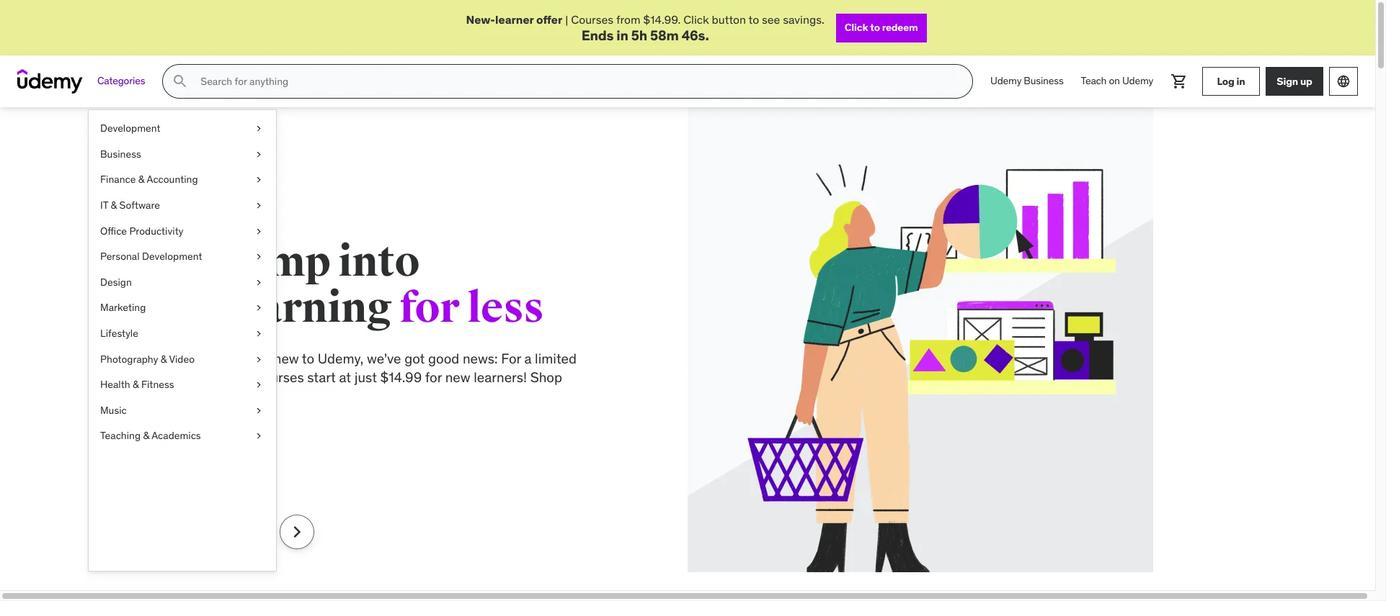 Task type: locate. For each thing, give the bounding box(es) containing it.
lifestyle
[[100, 327, 138, 340]]

0 horizontal spatial business
[[100, 148, 141, 161]]

udemy business
[[990, 75, 1064, 87]]

for up good
[[400, 283, 459, 335]]

xsmall image inside photography & video link
[[253, 353, 265, 367]]

video
[[169, 353, 195, 366]]

1 vertical spatial for
[[425, 369, 442, 387]]

xsmall image
[[253, 148, 265, 162], [253, 173, 265, 187], [253, 225, 265, 239], [253, 250, 265, 264], [253, 276, 265, 290], [253, 302, 265, 316], [253, 327, 265, 341], [253, 378, 265, 393], [253, 430, 265, 444]]

0 vertical spatial business
[[1024, 75, 1064, 87]]

xsmall image inside music link
[[253, 404, 265, 418]]

photography & video link
[[89, 347, 276, 373]]

& right the teaching
[[143, 430, 149, 443]]

development down office productivity link
[[142, 250, 202, 263]]

click inside new-learner offer | courses from $14.99. click button to see savings. ends in 5h 58m 46s .
[[683, 12, 709, 27]]

xsmall image inside marketing link
[[253, 302, 265, 316]]

new-learner offer | courses from $14.99. click button to see savings. ends in 5h 58m 46s .
[[466, 12, 824, 44]]

courses
[[571, 12, 613, 27]]

xsmall image inside health & fitness link
[[253, 378, 265, 393]]

development
[[100, 122, 160, 135], [142, 250, 202, 263]]

xsmall image for health & fitness
[[253, 378, 265, 393]]

teach on udemy
[[1081, 75, 1153, 87]]

on
[[1109, 75, 1120, 87]]

learning
[[222, 283, 392, 335]]

2 horizontal spatial to
[[870, 21, 880, 34]]

3 xsmall image from the top
[[253, 225, 265, 239]]

business left teach
[[1024, 75, 1064, 87]]

8 xsmall image from the top
[[253, 378, 265, 393]]

xsmall image for marketing
[[253, 302, 265, 316]]

& right the it
[[111, 199, 117, 212]]

1 xsmall image from the top
[[253, 122, 265, 136]]

marketing
[[100, 302, 146, 315]]

categories button
[[89, 64, 154, 99]]

& right finance
[[138, 173, 144, 186]]

it
[[100, 199, 108, 212]]

& left video
[[161, 353, 167, 366]]

1 udemy from the left
[[990, 75, 1021, 87]]

in right 'log'
[[1236, 75, 1245, 88]]

7 xsmall image from the top
[[253, 327, 265, 341]]

academics
[[151, 430, 201, 443]]

new up courses
[[274, 350, 299, 367]]

for
[[400, 283, 459, 335], [425, 369, 442, 387]]

xsmall image
[[253, 122, 265, 136], [253, 199, 265, 213], [253, 353, 265, 367], [253, 404, 265, 418]]

1 vertical spatial business
[[100, 148, 141, 161]]

xsmall image inside office productivity link
[[253, 225, 265, 239]]

for
[[501, 350, 521, 367]]

finance & accounting
[[100, 173, 198, 186]]

for inside if you're new to udemy, we've got good news: for a limited time, courses start at just $14.99 for new learners! shop now.
[[425, 369, 442, 387]]

xsmall image inside finance & accounting link
[[253, 173, 265, 187]]

to left redeem
[[870, 21, 880, 34]]

2 xsmall image from the top
[[253, 173, 265, 187]]

limited
[[535, 350, 577, 367]]

4 xsmall image from the top
[[253, 250, 265, 264]]

sign up link
[[1266, 67, 1323, 96]]

2 udemy from the left
[[1122, 75, 1153, 87]]

xsmall image inside teaching & academics link
[[253, 430, 265, 444]]

xsmall image inside design link
[[253, 276, 265, 290]]

personal development
[[100, 250, 202, 263]]

.
[[705, 27, 709, 44]]

xsmall image for lifestyle
[[253, 327, 265, 341]]

to up start
[[302, 350, 314, 367]]

new
[[274, 350, 299, 367], [445, 369, 470, 387]]

0 horizontal spatial udemy
[[990, 75, 1021, 87]]

click left redeem
[[845, 21, 868, 34]]

0 horizontal spatial to
[[302, 350, 314, 367]]

productivity
[[129, 225, 183, 238]]

office
[[100, 225, 127, 238]]

$14.99.
[[643, 12, 681, 27]]

offer
[[536, 12, 562, 27]]

xsmall image for design
[[253, 276, 265, 290]]

business
[[1024, 75, 1064, 87], [100, 148, 141, 161]]

sign
[[1277, 75, 1298, 88]]

start
[[307, 369, 336, 387]]

4 xsmall image from the top
[[253, 404, 265, 418]]

up
[[1300, 75, 1312, 88]]

to left see
[[749, 12, 759, 27]]

shopping cart with 0 items image
[[1171, 73, 1188, 90]]

to inside if you're new to udemy, we've got good news: for a limited time, courses start at just $14.99 for new learners! shop now.
[[302, 350, 314, 367]]

design link
[[89, 270, 276, 296]]

from
[[616, 12, 640, 27]]

personal
[[100, 250, 140, 263]]

1 horizontal spatial click
[[845, 21, 868, 34]]

udemy image
[[17, 69, 83, 94]]

1 horizontal spatial new
[[445, 369, 470, 387]]

xsmall image for finance & accounting
[[253, 173, 265, 187]]

xsmall image inside development link
[[253, 122, 265, 136]]

savings.
[[783, 12, 824, 27]]

& for fitness
[[133, 378, 139, 391]]

& for accounting
[[138, 173, 144, 186]]

learners!
[[474, 369, 527, 387]]

in inside new-learner offer | courses from $14.99. click button to see savings. ends in 5h 58m 46s .
[[617, 27, 628, 44]]

& right health
[[133, 378, 139, 391]]

xsmall image inside the lifestyle link
[[253, 327, 265, 341]]

udemy
[[990, 75, 1021, 87], [1122, 75, 1153, 87]]

xsmall image inside business link
[[253, 148, 265, 162]]

it & software
[[100, 199, 160, 212]]

click up .
[[683, 12, 709, 27]]

software
[[119, 199, 160, 212]]

0 horizontal spatial in
[[617, 27, 628, 44]]

5 xsmall image from the top
[[253, 276, 265, 290]]

see
[[762, 12, 780, 27]]

2 xsmall image from the top
[[253, 199, 265, 213]]

1 horizontal spatial udemy
[[1122, 75, 1153, 87]]

for down good
[[425, 369, 442, 387]]

xsmall image for music
[[253, 404, 265, 418]]

now.
[[222, 388, 250, 406]]

xsmall image inside personal development link
[[253, 250, 265, 264]]

new down good
[[445, 369, 470, 387]]

development link
[[89, 116, 276, 142]]

click
[[683, 12, 709, 27], [845, 21, 868, 34]]

shop
[[530, 369, 562, 387]]

0 vertical spatial new
[[274, 350, 299, 367]]

new-
[[466, 12, 495, 27]]

to
[[749, 12, 759, 27], [870, 21, 880, 34], [302, 350, 314, 367]]

if you're new to udemy, we've got good news: for a limited time, courses start at just $14.99 for new learners! shop now.
[[222, 350, 577, 406]]

xsmall image for it & software
[[253, 199, 265, 213]]

1 xsmall image from the top
[[253, 148, 265, 162]]

xsmall image for personal development
[[253, 250, 265, 264]]

1 vertical spatial in
[[1236, 75, 1245, 88]]

1 vertical spatial development
[[142, 250, 202, 263]]

xsmall image inside it & software link
[[253, 199, 265, 213]]

categories
[[97, 75, 145, 87]]

business up finance
[[100, 148, 141, 161]]

1 horizontal spatial to
[[749, 12, 759, 27]]

development down categories dropdown button
[[100, 122, 160, 135]]

teach on udemy link
[[1072, 64, 1162, 99]]

& for academics
[[143, 430, 149, 443]]

health & fitness link
[[89, 373, 276, 398]]

udemy inside 'link'
[[1122, 75, 1153, 87]]

in down the from
[[617, 27, 628, 44]]

1 horizontal spatial in
[[1236, 75, 1245, 88]]

0 horizontal spatial new
[[274, 350, 299, 367]]

9 xsmall image from the top
[[253, 430, 265, 444]]

6 xsmall image from the top
[[253, 302, 265, 316]]

0 vertical spatial in
[[617, 27, 628, 44]]

redeem
[[882, 21, 918, 34]]

click inside "click to redeem" button
[[845, 21, 868, 34]]

3 xsmall image from the top
[[253, 353, 265, 367]]

business link
[[89, 142, 276, 167]]

office productivity link
[[89, 219, 276, 244]]

health
[[100, 378, 130, 391]]

teaching & academics
[[100, 430, 201, 443]]

we've
[[367, 350, 401, 367]]

0 horizontal spatial click
[[683, 12, 709, 27]]

&
[[138, 173, 144, 186], [111, 199, 117, 212], [161, 353, 167, 366], [133, 378, 139, 391], [143, 430, 149, 443]]

in
[[617, 27, 628, 44], [1236, 75, 1245, 88]]

into
[[338, 236, 419, 288]]



Task type: vqa. For each thing, say whether or not it's contained in the screenshot.
TAKING
no



Task type: describe. For each thing, give the bounding box(es) containing it.
you're
[[233, 350, 270, 367]]

0 vertical spatial for
[[400, 283, 459, 335]]

0 vertical spatial development
[[100, 122, 160, 135]]

choose a language image
[[1336, 74, 1351, 89]]

& for software
[[111, 199, 117, 212]]

5h 58m 46s
[[631, 27, 705, 44]]

for less
[[400, 283, 544, 335]]

news:
[[463, 350, 498, 367]]

xsmall image for business
[[253, 148, 265, 162]]

log
[[1217, 75, 1234, 88]]

click to redeem
[[845, 21, 918, 34]]

music link
[[89, 398, 276, 424]]

Search for anything text field
[[198, 69, 955, 94]]

udemy,
[[318, 350, 364, 367]]

jump into learning
[[222, 236, 419, 335]]

log in
[[1217, 75, 1245, 88]]

ends
[[581, 27, 614, 44]]

just
[[354, 369, 377, 387]]

finance
[[100, 173, 136, 186]]

office productivity
[[100, 225, 183, 238]]

|
[[565, 12, 568, 27]]

fitness
[[141, 378, 174, 391]]

teaching
[[100, 430, 141, 443]]

click to redeem button
[[836, 13, 927, 42]]

marketing link
[[89, 296, 276, 321]]

personal development link
[[89, 244, 276, 270]]

photography & video
[[100, 353, 195, 366]]

$14.99
[[380, 369, 422, 387]]

learner
[[495, 12, 534, 27]]

if
[[222, 350, 230, 367]]

udemy business link
[[982, 64, 1072, 99]]

sign up
[[1277, 75, 1312, 88]]

it & software link
[[89, 193, 276, 219]]

to inside new-learner offer | courses from $14.99. click button to see savings. ends in 5h 58m 46s .
[[749, 12, 759, 27]]

submit search image
[[172, 73, 189, 90]]

less
[[467, 283, 544, 335]]

next image
[[285, 521, 308, 544]]

& for video
[[161, 353, 167, 366]]

1 horizontal spatial business
[[1024, 75, 1064, 87]]

log in link
[[1202, 67, 1260, 96]]

teach
[[1081, 75, 1107, 87]]

photography
[[100, 353, 158, 366]]

good
[[428, 350, 459, 367]]

health & fitness
[[100, 378, 174, 391]]

accounting
[[147, 173, 198, 186]]

xsmall image for office productivity
[[253, 225, 265, 239]]

finance & accounting link
[[89, 167, 276, 193]]

a
[[524, 350, 532, 367]]

button
[[712, 12, 746, 27]]

xsmall image for teaching & academics
[[253, 430, 265, 444]]

teaching & academics link
[[89, 424, 276, 450]]

to inside "click to redeem" button
[[870, 21, 880, 34]]

courses
[[256, 369, 304, 387]]

1 vertical spatial new
[[445, 369, 470, 387]]

design
[[100, 276, 132, 289]]

lifestyle link
[[89, 321, 276, 347]]

got
[[404, 350, 425, 367]]

xsmall image for photography & video
[[253, 353, 265, 367]]

music
[[100, 404, 127, 417]]

time,
[[222, 369, 253, 387]]

at
[[339, 369, 351, 387]]

xsmall image for development
[[253, 122, 265, 136]]

jump
[[222, 236, 331, 288]]



